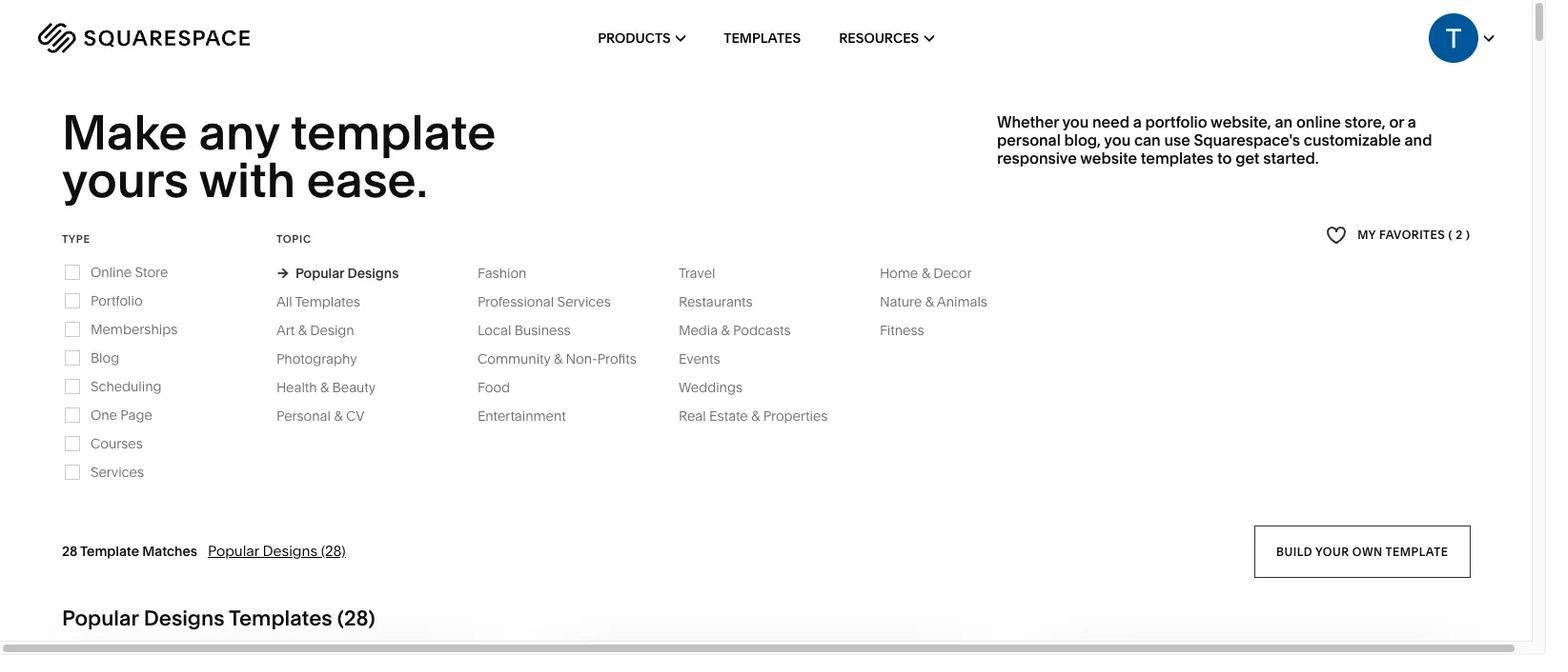 Task type: locate. For each thing, give the bounding box(es) containing it.
designs for popular designs templates ( 28 )
[[144, 606, 225, 632]]

popular designs link
[[276, 265, 399, 282]]

non-
[[566, 351, 597, 368]]

to
[[1217, 149, 1232, 168]]

designs
[[347, 265, 399, 282], [263, 542, 317, 560], [144, 606, 225, 632]]

personal
[[276, 408, 331, 425]]

beauty
[[332, 379, 376, 396]]

a right or
[[1408, 112, 1416, 131]]

1 horizontal spatial )
[[1466, 228, 1470, 242]]

& right home
[[922, 265, 930, 282]]

all templates
[[276, 293, 360, 311]]

28 left template
[[62, 543, 77, 560]]

0 horizontal spatial template
[[291, 103, 496, 162]]

squarespace logo link
[[38, 23, 329, 53]]

& right art
[[298, 322, 307, 339]]

( down (28) on the left of the page
[[337, 606, 344, 632]]

designs for popular designs
[[347, 265, 399, 282]]

restaurants link
[[679, 293, 772, 311]]

events link
[[679, 351, 739, 368]]

1 horizontal spatial template
[[1385, 545, 1448, 559]]

media & podcasts link
[[679, 322, 810, 339]]

& right health
[[320, 379, 329, 396]]

2 horizontal spatial designs
[[347, 265, 399, 282]]

community & non-profits
[[477, 351, 637, 368]]

designs up all templates link
[[347, 265, 399, 282]]

home & decor
[[880, 265, 972, 282]]

1 vertical spatial services
[[90, 464, 144, 481]]

photography
[[276, 351, 357, 368]]

1 vertical spatial designs
[[263, 542, 317, 560]]

1 horizontal spatial you
[[1104, 131, 1131, 150]]

cv
[[346, 408, 365, 425]]

0 vertical spatial designs
[[347, 265, 399, 282]]

1 vertical spatial popular
[[208, 542, 259, 560]]

designs down 'matches'
[[144, 606, 225, 632]]

& for animals
[[925, 293, 934, 311]]

1 horizontal spatial popular
[[208, 542, 259, 560]]

& left non-
[[554, 351, 563, 368]]

blog,
[[1064, 131, 1101, 150]]

courses
[[90, 435, 143, 453]]

popular up all templates
[[295, 265, 344, 282]]

page
[[120, 407, 152, 424]]

whether
[[997, 112, 1059, 131]]

blog
[[90, 350, 119, 367]]

1 vertical spatial template
[[1385, 545, 1448, 559]]

use
[[1164, 131, 1190, 150]]

products
[[598, 30, 671, 47]]

& for podcasts
[[721, 322, 730, 339]]

1 vertical spatial templates
[[295, 293, 360, 311]]

travel link
[[679, 265, 735, 282]]

build
[[1276, 545, 1312, 559]]

1 a from the left
[[1133, 112, 1142, 131]]

28 template matches
[[62, 543, 197, 560]]

all templates link
[[276, 293, 379, 311]]

health
[[276, 379, 317, 396]]

you
[[1062, 112, 1089, 131], [1104, 131, 1131, 150]]

0 horizontal spatial designs
[[144, 606, 225, 632]]

2 horizontal spatial popular
[[295, 265, 344, 282]]

templates link
[[724, 0, 801, 76]]

can
[[1134, 131, 1161, 150]]

real
[[679, 408, 706, 425]]

2 vertical spatial popular
[[62, 606, 139, 632]]

& right media
[[721, 322, 730, 339]]

0 horizontal spatial a
[[1133, 112, 1142, 131]]

1 horizontal spatial 28
[[344, 606, 369, 632]]

yours
[[62, 151, 189, 210]]

0 horizontal spatial popular
[[62, 606, 139, 632]]

1 horizontal spatial designs
[[263, 542, 317, 560]]

2
[[1456, 228, 1463, 242]]

& for design
[[298, 322, 307, 339]]

services down courses
[[90, 464, 144, 481]]

0 vertical spatial popular
[[295, 265, 344, 282]]

build your own template button
[[1254, 526, 1470, 578]]

services up business
[[557, 293, 611, 311]]

0 horizontal spatial (
[[337, 606, 344, 632]]

(28)
[[321, 542, 346, 560]]

popular down template
[[62, 606, 139, 632]]

& right nature
[[925, 293, 934, 311]]

any
[[199, 103, 279, 162]]

scheduling
[[90, 378, 162, 395]]

designs left (28) on the left of the page
[[263, 542, 317, 560]]

photography link
[[276, 351, 376, 368]]

entertainment
[[477, 408, 566, 425]]

1 horizontal spatial (
[[1448, 228, 1453, 242]]

travel
[[679, 265, 715, 282]]

1 horizontal spatial a
[[1408, 112, 1416, 131]]

0 vertical spatial (
[[1448, 228, 1453, 242]]

build your own template
[[1276, 545, 1448, 559]]

template
[[80, 543, 139, 560]]

your
[[1315, 545, 1349, 559]]

health & beauty
[[276, 379, 376, 396]]

(
[[1448, 228, 1453, 242], [337, 606, 344, 632]]

( left 2 at the right of the page
[[1448, 228, 1453, 242]]

ease.
[[307, 151, 428, 210]]

0 horizontal spatial 28
[[62, 543, 77, 560]]

community
[[477, 351, 551, 368]]

28 down (28) on the left of the page
[[344, 606, 369, 632]]

)
[[1466, 228, 1470, 242], [369, 606, 375, 632]]

& left cv
[[334, 408, 343, 425]]

topic
[[276, 232, 311, 246]]

template
[[291, 103, 496, 162], [1385, 545, 1448, 559]]

squarespace's
[[1194, 131, 1300, 150]]

0 vertical spatial services
[[557, 293, 611, 311]]

0 horizontal spatial you
[[1062, 112, 1089, 131]]

website
[[1080, 149, 1137, 168]]

my favorites ( 2 )
[[1358, 228, 1470, 242]]

& right estate
[[751, 408, 760, 425]]

fitness link
[[880, 322, 943, 339]]

art & design link
[[276, 322, 373, 339]]

my
[[1358, 228, 1376, 242]]

you left need
[[1062, 112, 1089, 131]]

designs for popular designs (28)
[[263, 542, 317, 560]]

store,
[[1345, 112, 1386, 131]]

an
[[1275, 112, 1293, 131]]

1 vertical spatial )
[[369, 606, 375, 632]]

0 vertical spatial template
[[291, 103, 496, 162]]

profits
[[597, 351, 637, 368]]

popular for popular designs
[[295, 265, 344, 282]]

a right need
[[1133, 112, 1142, 131]]

2 vertical spatial designs
[[144, 606, 225, 632]]

&
[[922, 265, 930, 282], [925, 293, 934, 311], [298, 322, 307, 339], [721, 322, 730, 339], [554, 351, 563, 368], [320, 379, 329, 396], [334, 408, 343, 425], [751, 408, 760, 425]]

0 vertical spatial )
[[1466, 228, 1470, 242]]

one page
[[90, 407, 152, 424]]

0 vertical spatial 28
[[62, 543, 77, 560]]

type
[[62, 232, 90, 246]]

own
[[1352, 545, 1383, 559]]

1 horizontal spatial services
[[557, 293, 611, 311]]

one
[[90, 407, 117, 424]]

nature & animals
[[880, 293, 988, 311]]

estate
[[709, 408, 748, 425]]

popular right 'matches'
[[208, 542, 259, 560]]

you left can
[[1104, 131, 1131, 150]]

fashion
[[477, 265, 527, 282]]



Task type: describe. For each thing, give the bounding box(es) containing it.
online
[[1296, 112, 1341, 131]]

resources
[[839, 30, 919, 47]]

decor
[[933, 265, 972, 282]]

2 vertical spatial templates
[[229, 606, 332, 632]]

food link
[[477, 379, 529, 396]]

0 horizontal spatial )
[[369, 606, 375, 632]]

professional services link
[[477, 293, 630, 311]]

popular for popular designs (28)
[[208, 542, 259, 560]]

online store
[[90, 264, 168, 281]]

popular designs templates ( 28 )
[[62, 606, 375, 632]]

community & non-profits link
[[477, 351, 656, 368]]

personal
[[997, 131, 1061, 150]]

art & design
[[276, 322, 354, 339]]

weddings link
[[679, 379, 762, 396]]

food
[[477, 379, 510, 396]]

popular designs
[[295, 265, 399, 282]]

home
[[880, 265, 918, 282]]

2 a from the left
[[1408, 112, 1416, 131]]

art
[[276, 322, 295, 339]]

health & beauty link
[[276, 379, 395, 396]]

local business
[[477, 322, 571, 339]]

nature & animals link
[[880, 293, 1007, 311]]

events
[[679, 351, 720, 368]]

fitness
[[880, 322, 924, 339]]

responsive
[[997, 149, 1077, 168]]

& for cv
[[334, 408, 343, 425]]

1 vertical spatial 28
[[344, 606, 369, 632]]

template inside button
[[1385, 545, 1448, 559]]

real estate & properties
[[679, 408, 828, 425]]

whether you need a portfolio website, an online store, or a personal blog, you can use squarespace's customizable and responsive website templates to get started.
[[997, 112, 1432, 168]]

and
[[1405, 131, 1432, 150]]

media
[[679, 322, 718, 339]]

portfolio
[[90, 292, 143, 310]]

matches
[[142, 543, 197, 560]]

0 horizontal spatial services
[[90, 464, 144, 481]]

popular for popular designs templates ( 28 )
[[62, 606, 139, 632]]

started.
[[1263, 149, 1319, 168]]

popular designs (28)
[[208, 542, 346, 560]]

memberships
[[90, 321, 178, 338]]

restaurants
[[679, 293, 753, 311]]

my favorites ( 2 ) link
[[1326, 223, 1470, 249]]

popular designs (28) link
[[208, 542, 346, 560]]

template inside make any template yours with ease.
[[291, 103, 496, 162]]

animals
[[937, 293, 988, 311]]

local business link
[[477, 322, 590, 339]]

properties
[[763, 408, 828, 425]]

or
[[1389, 112, 1404, 131]]

favorites
[[1379, 228, 1445, 242]]

personal & cv
[[276, 408, 365, 425]]

real estate & properties link
[[679, 408, 847, 425]]

customizable
[[1304, 131, 1401, 150]]

squarespace logo image
[[38, 23, 250, 53]]

professional services
[[477, 293, 611, 311]]

personal & cv link
[[276, 408, 384, 425]]

0 vertical spatial templates
[[724, 30, 801, 47]]

resources button
[[839, 0, 934, 76]]

media & podcasts
[[679, 322, 791, 339]]

& for decor
[[922, 265, 930, 282]]

home & decor link
[[880, 265, 991, 282]]

make any template yours with ease.
[[62, 103, 506, 210]]

fashion link
[[477, 265, 546, 282]]

products button
[[598, 0, 686, 76]]

business
[[515, 322, 571, 339]]

portfolio
[[1145, 112, 1207, 131]]

entertainment link
[[477, 408, 585, 425]]

weddings
[[679, 379, 743, 396]]

need
[[1092, 112, 1130, 131]]

website,
[[1211, 112, 1272, 131]]

podcasts
[[733, 322, 791, 339]]

store
[[135, 264, 168, 281]]

get
[[1236, 149, 1260, 168]]

all
[[276, 293, 292, 311]]

& for beauty
[[320, 379, 329, 396]]

professional
[[477, 293, 554, 311]]

templates
[[1141, 149, 1214, 168]]

nature
[[880, 293, 922, 311]]

1 vertical spatial (
[[337, 606, 344, 632]]

& for non-
[[554, 351, 563, 368]]



Task type: vqa. For each thing, say whether or not it's contained in the screenshot.
3rd the 'Start' from the right
no



